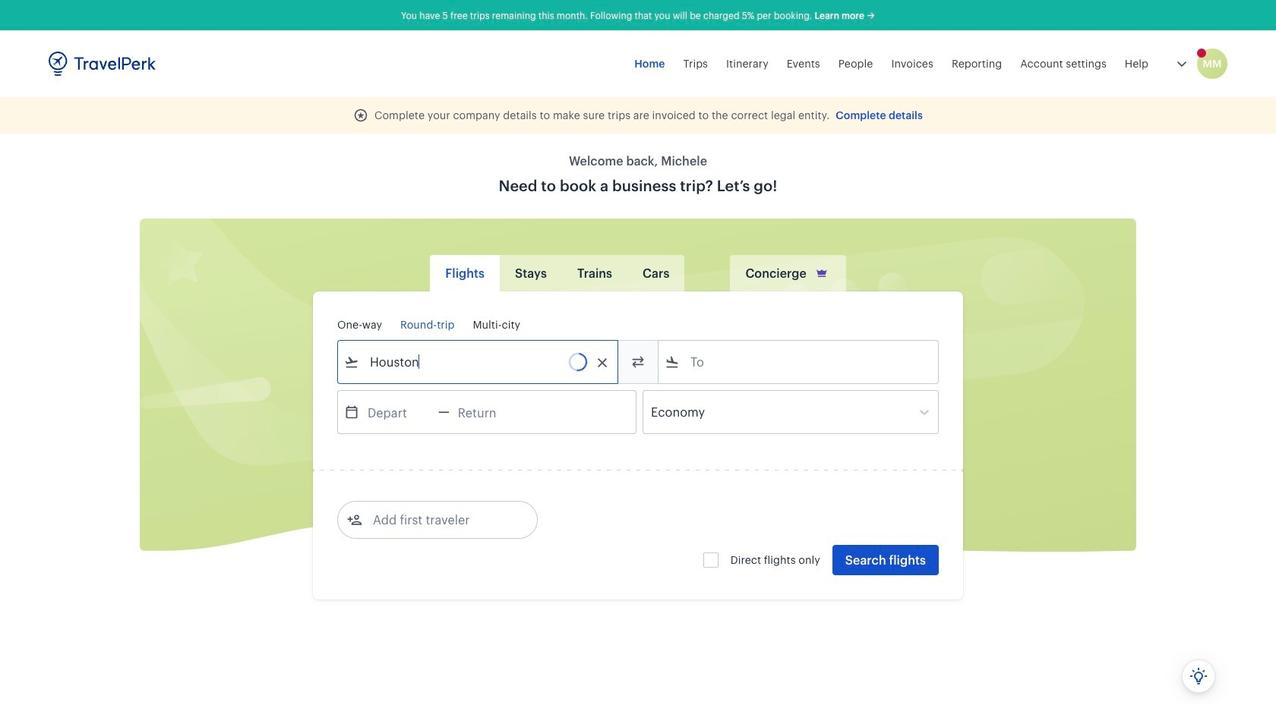 Task type: describe. For each thing, give the bounding box(es) containing it.
Add first traveler search field
[[362, 508, 520, 532]]

To search field
[[680, 350, 918, 374]]



Task type: locate. For each thing, give the bounding box(es) containing it.
Return text field
[[450, 391, 529, 434]]

From search field
[[359, 350, 598, 374]]

Depart text field
[[359, 391, 438, 434]]



